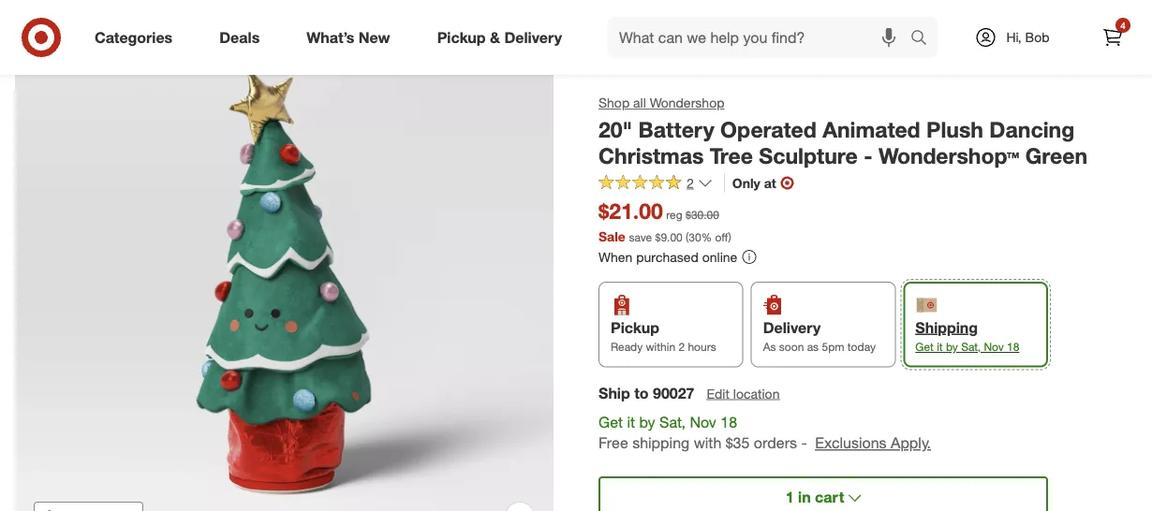 Task type: vqa. For each thing, say whether or not it's contained in the screenshot.
bottom Get
yes



Task type: locate. For each thing, give the bounding box(es) containing it.
1 vertical spatial delivery
[[764, 319, 821, 337]]

2 link
[[599, 174, 713, 195]]

pickup left &
[[437, 28, 486, 46]]

)
[[729, 230, 732, 244]]

1 vertical spatial 2
[[679, 340, 685, 354]]

1 vertical spatial it
[[627, 413, 636, 431]]

battery
[[639, 116, 715, 142]]

$21.00 reg $30.00 sale save $ 9.00 ( 30 % off )
[[599, 198, 732, 244]]

&
[[490, 28, 501, 46]]

0 horizontal spatial it
[[627, 413, 636, 431]]

deals
[[220, 28, 260, 46]]

shop all wondershop 20" battery operated animated plush dancing christmas tree sculpture - wondershop™ green
[[599, 95, 1088, 169]]

20"
[[599, 116, 633, 142]]

1 vertical spatial -
[[802, 435, 808, 453]]

1 vertical spatial pickup
[[611, 319, 660, 337]]

$
[[656, 230, 661, 244]]

0 horizontal spatial delivery
[[505, 28, 562, 46]]

1 horizontal spatial 18
[[1008, 340, 1020, 354]]

deals link
[[204, 17, 283, 58]]

it inside shipping get it by sat, nov 18
[[937, 340, 944, 354]]

ready
[[611, 340, 643, 354]]

1 in cart for 20" battery operated animated plush dancing christmas tree sculpture - wondershop™ green element
[[786, 488, 845, 507]]

0 vertical spatial pickup
[[437, 28, 486, 46]]

0 vertical spatial nov
[[985, 340, 1005, 354]]

by down the shipping
[[947, 340, 959, 354]]

get inside get it by sat, nov 18 free shipping with $35 orders - exclusions apply.
[[599, 413, 623, 431]]

pickup up the ready
[[611, 319, 660, 337]]

9.00
[[661, 230, 683, 244]]

hours
[[688, 340, 717, 354]]

1 vertical spatial nov
[[690, 413, 717, 431]]

1 vertical spatial sat,
[[660, 413, 686, 431]]

1 horizontal spatial pickup
[[611, 319, 660, 337]]

0 horizontal spatial 18
[[721, 413, 738, 431]]

delivery up soon
[[764, 319, 821, 337]]

0 horizontal spatial pickup
[[437, 28, 486, 46]]

delivery
[[505, 28, 562, 46], [764, 319, 821, 337]]

pickup
[[437, 28, 486, 46], [611, 319, 660, 337]]

get
[[916, 340, 934, 354], [599, 413, 623, 431]]

18 inside shipping get it by sat, nov 18
[[1008, 340, 1020, 354]]

1 horizontal spatial sat,
[[962, 340, 981, 354]]

wondershop
[[650, 95, 725, 111]]

by
[[947, 340, 959, 354], [640, 413, 656, 431]]

green
[[1026, 143, 1088, 169]]

0 vertical spatial -
[[864, 143, 873, 169]]

reg
[[667, 208, 683, 222]]

-
[[864, 143, 873, 169], [802, 435, 808, 453]]

it up free
[[627, 413, 636, 431]]

sat,
[[962, 340, 981, 354], [660, 413, 686, 431]]

categories
[[95, 28, 173, 46]]

pickup for &
[[437, 28, 486, 46]]

christmas
[[599, 143, 704, 169]]

to
[[635, 384, 649, 402]]

when purchased online
[[599, 249, 738, 265]]

1 vertical spatial 18
[[721, 413, 738, 431]]

soon
[[780, 340, 805, 354]]

ship
[[599, 384, 631, 402]]

save
[[630, 230, 653, 244]]

1 horizontal spatial get
[[916, 340, 934, 354]]

delivery inside delivery as soon as 5pm today
[[764, 319, 821, 337]]

2 left hours
[[679, 340, 685, 354]]

0 horizontal spatial by
[[640, 413, 656, 431]]

search button
[[903, 17, 948, 62]]

sat, up shipping
[[660, 413, 686, 431]]

by up shipping
[[640, 413, 656, 431]]

pickup & delivery link
[[421, 17, 586, 58]]

location
[[734, 386, 780, 402]]

2 up $30.00
[[687, 175, 694, 191]]

1 vertical spatial get
[[599, 413, 623, 431]]

0 vertical spatial it
[[937, 340, 944, 354]]

1 horizontal spatial by
[[947, 340, 959, 354]]

bob
[[1026, 29, 1050, 45]]

1 horizontal spatial it
[[937, 340, 944, 354]]

it down the shipping
[[937, 340, 944, 354]]

2 inside the pickup ready within 2 hours
[[679, 340, 685, 354]]

1 horizontal spatial nov
[[985, 340, 1005, 354]]

- down animated
[[864, 143, 873, 169]]

what's new link
[[291, 17, 414, 58]]

0 horizontal spatial -
[[802, 435, 808, 453]]

within
[[646, 340, 676, 354]]

at
[[765, 175, 777, 191]]

it inside get it by sat, nov 18 free shipping with $35 orders - exclusions apply.
[[627, 413, 636, 431]]

off
[[716, 230, 729, 244]]

what's new
[[307, 28, 391, 46]]

get down the shipping
[[916, 340, 934, 354]]

ship to 90027
[[599, 384, 695, 402]]

1 horizontal spatial 2
[[687, 175, 694, 191]]

4
[[1121, 19, 1126, 31]]

get up free
[[599, 413, 623, 431]]

1
[[786, 488, 794, 507]]

0 horizontal spatial nov
[[690, 413, 717, 431]]

edit
[[707, 386, 730, 402]]

0 horizontal spatial 2
[[679, 340, 685, 354]]

0 vertical spatial by
[[947, 340, 959, 354]]

1 vertical spatial by
[[640, 413, 656, 431]]

as
[[808, 340, 819, 354]]

tree
[[710, 143, 754, 169]]

hi,
[[1007, 29, 1022, 45]]

0 horizontal spatial get
[[599, 413, 623, 431]]

delivery right &
[[505, 28, 562, 46]]

today
[[848, 340, 876, 354]]

categories link
[[79, 17, 196, 58]]

only
[[733, 175, 761, 191]]

0 vertical spatial delivery
[[505, 28, 562, 46]]

0 vertical spatial get
[[916, 340, 934, 354]]

pickup inside the pickup ready within 2 hours
[[611, 319, 660, 337]]

delivery as soon as 5pm today
[[764, 319, 876, 354]]

1 horizontal spatial delivery
[[764, 319, 821, 337]]

it
[[937, 340, 944, 354], [627, 413, 636, 431]]

0 horizontal spatial sat,
[[660, 413, 686, 431]]

what's
[[307, 28, 355, 46]]

shipping
[[916, 319, 979, 337]]

0 vertical spatial 18
[[1008, 340, 1020, 354]]

cart
[[816, 488, 845, 507]]

purchased
[[637, 249, 699, 265]]

$30.00
[[686, 208, 720, 222]]

0 vertical spatial sat,
[[962, 340, 981, 354]]

90027
[[653, 384, 695, 402]]

nov
[[985, 340, 1005, 354], [690, 413, 717, 431]]

sat, down the shipping
[[962, 340, 981, 354]]

wondershop™
[[879, 143, 1020, 169]]

$21.00
[[599, 198, 663, 224]]

operated
[[721, 116, 817, 142]]

shipping
[[633, 435, 690, 453]]

1 horizontal spatial -
[[864, 143, 873, 169]]

all
[[634, 95, 647, 111]]

2
[[687, 175, 694, 191], [679, 340, 685, 354]]

- right orders
[[802, 435, 808, 453]]

18
[[1008, 340, 1020, 354], [721, 413, 738, 431]]



Task type: describe. For each thing, give the bounding box(es) containing it.
1 in cart
[[786, 488, 845, 507]]

pickup ready within 2 hours
[[611, 319, 717, 354]]

shipping get it by sat, nov 18
[[916, 319, 1020, 354]]

apply.
[[891, 435, 932, 453]]

%
[[702, 230, 712, 244]]

20&#34; battery operated animated plush dancing christmas tree sculpture - wondershop&#8482; green, 1 of 5 image
[[15, 12, 554, 512]]

exclusions
[[816, 435, 887, 453]]

sculpture
[[760, 143, 858, 169]]

sat, inside shipping get it by sat, nov 18
[[962, 340, 981, 354]]

hi, bob
[[1007, 29, 1050, 45]]

search
[[903, 30, 948, 48]]

by inside shipping get it by sat, nov 18
[[947, 340, 959, 354]]

- inside get it by sat, nov 18 free shipping with $35 orders - exclusions apply.
[[802, 435, 808, 453]]

sale
[[599, 228, 626, 244]]

in
[[799, 488, 811, 507]]

get it by sat, nov 18 free shipping with $35 orders - exclusions apply.
[[599, 413, 932, 453]]

dancing
[[990, 116, 1075, 142]]

exclusions apply. link
[[816, 435, 932, 453]]

when
[[599, 249, 633, 265]]

get inside shipping get it by sat, nov 18
[[916, 340, 934, 354]]

edit location
[[707, 386, 780, 402]]

- inside shop all wondershop 20" battery operated animated plush dancing christmas tree sculpture - wondershop™ green
[[864, 143, 873, 169]]

What can we help you find? suggestions appear below search field
[[608, 17, 916, 58]]

by inside get it by sat, nov 18 free shipping with $35 orders - exclusions apply.
[[640, 413, 656, 431]]

only at
[[733, 175, 777, 191]]

(
[[686, 230, 689, 244]]

5pm
[[822, 340, 845, 354]]

30
[[689, 230, 702, 244]]

4 link
[[1093, 17, 1134, 58]]

pickup & delivery
[[437, 28, 562, 46]]

animated
[[823, 116, 921, 142]]

shop
[[599, 95, 630, 111]]

new
[[359, 28, 391, 46]]

18 inside get it by sat, nov 18 free shipping with $35 orders - exclusions apply.
[[721, 413, 738, 431]]

as
[[764, 340, 777, 354]]

sat, inside get it by sat, nov 18 free shipping with $35 orders - exclusions apply.
[[660, 413, 686, 431]]

nov inside get it by sat, nov 18 free shipping with $35 orders - exclusions apply.
[[690, 413, 717, 431]]

$35
[[726, 435, 750, 453]]

pickup for ready
[[611, 319, 660, 337]]

with
[[694, 435, 722, 453]]

free
[[599, 435, 629, 453]]

0 vertical spatial 2
[[687, 175, 694, 191]]

online
[[703, 249, 738, 265]]

nov inside shipping get it by sat, nov 18
[[985, 340, 1005, 354]]

orders
[[754, 435, 798, 453]]

plush
[[927, 116, 984, 142]]

edit location button
[[706, 384, 781, 404]]



